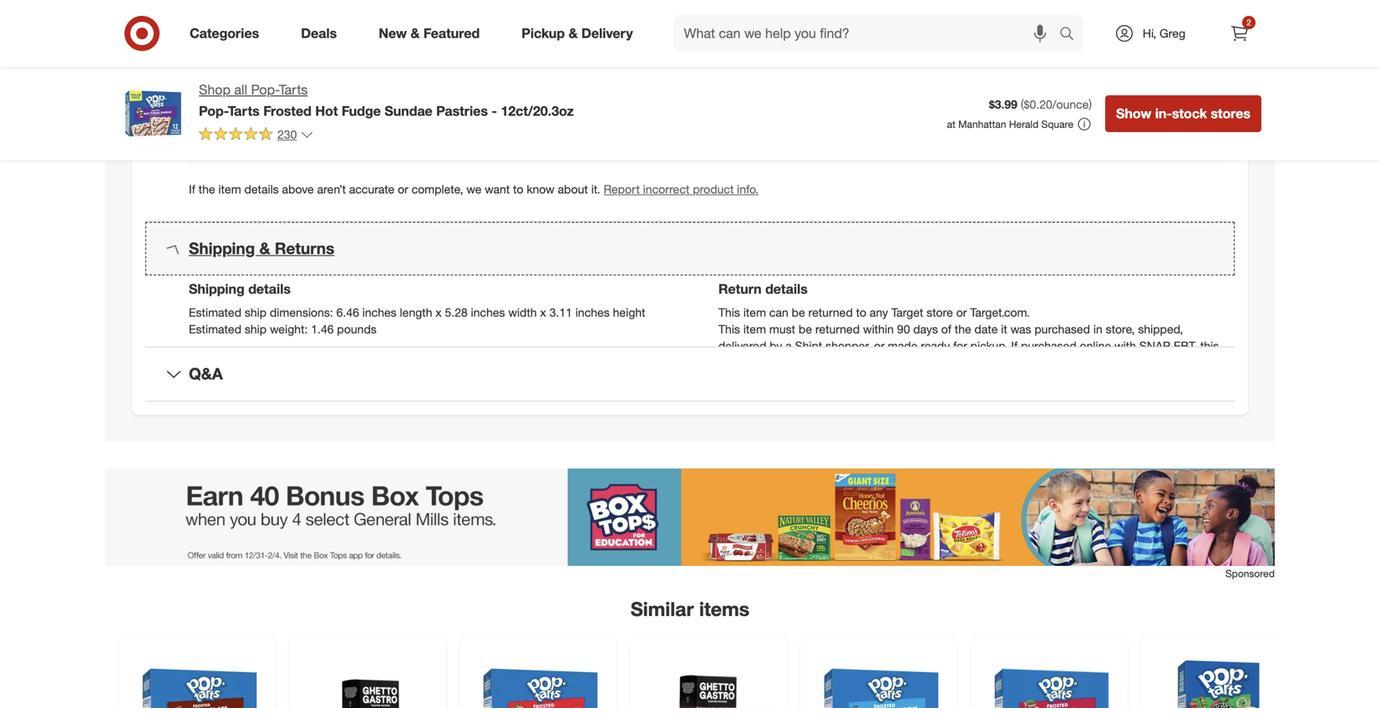 Task type: describe. For each thing, give the bounding box(es) containing it.
if inside return details this item can be returned to any target store or target.com. this item must be returned within 90 days of the date it was purchased in store, shipped, delivered by a shipt shopper, or made ready for pickup. if purchased online with snap ebt, this item must be returned within 90 days of the date it was shipped, delivered by a shipt shopper, or made ready for pickup. this 90-day return window is required by snap.
[[1012, 339, 1018, 354]]

1 horizontal spatial a
[[1126, 356, 1132, 371]]

herald
[[1010, 118, 1039, 130]]

shipping & returns button
[[145, 222, 1235, 275]]

square
[[1042, 118, 1074, 130]]

2 link
[[1222, 15, 1259, 52]]

14-
[[331, 76, 348, 91]]

1 vertical spatial it
[[977, 356, 983, 371]]

1 vertical spatial returned
[[816, 323, 860, 337]]

stock
[[1173, 105, 1208, 122]]

1 vertical spatial shopper,
[[1166, 356, 1211, 371]]

info.
[[737, 182, 759, 196]]

: for 038000500343
[[214, 25, 217, 40]]

shop
[[199, 82, 231, 98]]

3 inches from the left
[[576, 306, 610, 321]]

similar items region
[[105, 478, 1299, 708]]

shipping for shipping details estimated ship dimensions: 6.46 inches length x 5.28 inches width x 3.11 inches height estimated ship weight: 1.46 pounds
[[189, 282, 245, 298]]

snap
[[1140, 339, 1171, 354]]

item
[[189, 76, 214, 91]]

want
[[485, 182, 510, 196]]

1 vertical spatial ready
[[766, 373, 795, 387]]

231-
[[307, 76, 331, 91]]

in-
[[1156, 105, 1173, 122]]

report incorrect product info. button
[[604, 181, 759, 198]]

with
[[1115, 339, 1137, 354]]

q&a
[[189, 374, 223, 393]]

advertisement element
[[105, 478, 1276, 576]]

0 horizontal spatial shipt
[[795, 339, 823, 354]]

0 horizontal spatial made
[[733, 373, 762, 387]]

return
[[921, 373, 952, 387]]

1 vertical spatial be
[[799, 323, 813, 337]]

window
[[955, 373, 995, 387]]

weight:
[[270, 323, 308, 337]]

can
[[770, 306, 789, 321]]

to inside return details this item can be returned to any target store or target.com. this item must be returned within 90 days of the date it was purchased in store, shipped, delivered by a shipt shopper, or made ready for pickup. if purchased online with snap ebt, this item must be returned within 90 days of the date it was shipped, delivered by a shipt shopper, or made ready for pickup. this 90-day return window is required by snap.
[[857, 306, 867, 321]]

ebt,
[[1174, 339, 1198, 354]]

know
[[527, 182, 555, 196]]

search
[[1052, 27, 1093, 43]]

at
[[948, 118, 956, 130]]

origin : made in the usa or imported
[[189, 127, 384, 142]]

return
[[719, 282, 762, 298]]

stores
[[1212, 105, 1251, 122]]

pop-tarts frosted strawberry pastries - 12ct/20.3oz image
[[470, 658, 607, 708]]

0 horizontal spatial pop-
[[199, 103, 228, 119]]

230 link
[[199, 126, 314, 145]]

0 vertical spatial must
[[770, 323, 796, 337]]

greg
[[1160, 26, 1186, 41]]

$0.20
[[1025, 97, 1053, 112]]

length
[[400, 306, 433, 321]]

1 vertical spatial of
[[917, 356, 927, 371]]

search button
[[1052, 15, 1093, 55]]

2 horizontal spatial :
[[300, 76, 304, 91]]

0 vertical spatial ready
[[921, 339, 951, 354]]

0 horizontal spatial a
[[786, 339, 792, 354]]

upc : 038000500343
[[189, 25, 299, 40]]

1 vertical spatial must
[[745, 356, 771, 371]]

shipping & returns
[[189, 239, 335, 258]]

pop-tarts frosted cherry pastries - 12ct/20.3oz image
[[981, 658, 1118, 708]]

imported
[[335, 127, 384, 142]]

90-
[[881, 373, 899, 387]]

similar
[[631, 607, 694, 630]]

-
[[492, 103, 497, 119]]

frosted
[[263, 103, 312, 119]]

above
[[282, 182, 314, 196]]

items
[[700, 607, 750, 630]]

about
[[558, 182, 588, 196]]

1 vertical spatial shipped,
[[1010, 356, 1055, 371]]

sponsored
[[1226, 577, 1276, 589]]

1 horizontal spatial it
[[1002, 323, 1008, 337]]

(
[[1021, 97, 1025, 112]]

details for shipping
[[248, 282, 291, 298]]

pickup & delivery link
[[508, 15, 654, 52]]

categories
[[190, 25, 259, 41]]

ghetto gastro toaster pastries maple apple cinnamon - 7.2oz image
[[299, 658, 436, 708]]

$3.99
[[990, 97, 1018, 112]]

2 inches from the left
[[471, 306, 505, 321]]

deals link
[[287, 15, 358, 52]]

2 x from the left
[[540, 306, 547, 321]]

ghetto gastro toaster pastries chocolate raspberry - 7.2oz image
[[640, 658, 777, 708]]

store
[[927, 306, 954, 321]]

image of pop-tarts frosted hot fudge sundae pastries - 12ct/20.3oz image
[[119, 80, 186, 147]]

3.11
[[550, 306, 573, 321]]

0 vertical spatial days
[[914, 323, 939, 337]]

report
[[604, 182, 640, 196]]

height
[[613, 306, 646, 321]]

2 vertical spatial by
[[1057, 373, 1070, 387]]

dimensions:
[[270, 306, 333, 321]]

2 vertical spatial returned
[[791, 356, 835, 371]]

incorrect
[[643, 182, 690, 196]]

deals
[[301, 25, 337, 41]]

0 vertical spatial by
[[770, 339, 783, 354]]

show
[[1117, 105, 1152, 122]]

shipping for shipping & returns
[[189, 239, 255, 258]]

0 vertical spatial to
[[513, 182, 524, 196]]

hot
[[315, 103, 338, 119]]

shop all pop-tarts pop-tarts frosted hot fudge sundae pastries - 12ct/20.3oz
[[199, 82, 574, 119]]

0 horizontal spatial shopper,
[[826, 339, 871, 354]]

show in-stock stores button
[[1106, 95, 1262, 132]]

the left usa
[[275, 127, 291, 142]]

complete,
[[412, 182, 464, 196]]

it.
[[592, 182, 601, 196]]

1 inches from the left
[[363, 306, 397, 321]]

pickup & delivery
[[522, 25, 633, 41]]

1 vertical spatial tarts
[[228, 103, 260, 119]]

upc
[[189, 25, 214, 40]]

230
[[278, 127, 297, 142]]

0 horizontal spatial delivered
[[719, 339, 767, 354]]

this
[[1201, 339, 1220, 354]]

2
[[1247, 17, 1252, 28]]

shipping details estimated ship dimensions: 6.46 inches length x 5.28 inches width x 3.11 inches height estimated ship weight: 1.46 pounds
[[189, 282, 646, 337]]



Task type: vqa. For each thing, say whether or not it's contained in the screenshot.
the Image gallery element
no



Task type: locate. For each thing, give the bounding box(es) containing it.
0 vertical spatial returned
[[809, 306, 853, 321]]

it down target.com.
[[1002, 323, 1008, 337]]

0 vertical spatial shipping
[[189, 239, 255, 258]]

0 horizontal spatial shipped,
[[1010, 356, 1055, 371]]

90 up 90-
[[873, 356, 886, 371]]

any
[[870, 306, 889, 321]]

details inside return details this item can be returned to any target store or target.com. this item must be returned within 90 days of the date it was purchased in store, shipped, delivered by a shipt shopper, or made ready for pickup. if purchased online with snap ebt, this item must be returned within 90 days of the date it was shipped, delivered by a shipt shopper, or made ready for pickup. this 90-day return window is required by snap.
[[766, 282, 808, 298]]

hi, greg
[[1143, 26, 1186, 41]]

0 vertical spatial 90
[[898, 323, 911, 337]]

1 vertical spatial made
[[733, 373, 762, 387]]

0 vertical spatial pickup.
[[971, 339, 1009, 354]]

0 vertical spatial tarts
[[279, 82, 308, 98]]

new & featured link
[[365, 15, 501, 52]]

the down target.com.
[[955, 323, 972, 337]]

1 vertical spatial this
[[719, 323, 741, 337]]

0 vertical spatial it
[[1002, 323, 1008, 337]]

0620
[[348, 76, 374, 91]]

(dpci)
[[265, 76, 300, 91]]

the down the origin
[[199, 182, 215, 196]]

1 vertical spatial shipt
[[1135, 356, 1162, 371]]

0 horizontal spatial date
[[950, 356, 973, 371]]

product
[[693, 182, 734, 196]]

by down with
[[1110, 356, 1122, 371]]

store,
[[1106, 323, 1136, 337]]

was up 'is'
[[986, 356, 1007, 371]]

it up "window"
[[977, 356, 983, 371]]

12ct/20.3oz
[[501, 103, 574, 119]]

0 horizontal spatial tarts
[[228, 103, 260, 119]]

if
[[189, 182, 195, 196], [1012, 339, 1018, 354]]

1 x from the left
[[436, 306, 442, 321]]

this
[[719, 306, 741, 321], [719, 323, 741, 337], [856, 373, 878, 387]]

1 shipping from the top
[[189, 239, 255, 258]]

& right new
[[411, 25, 420, 41]]

is
[[999, 373, 1007, 387]]

categories link
[[176, 15, 280, 52]]

1.46
[[311, 323, 334, 337]]

2 vertical spatial :
[[223, 127, 226, 142]]

new & featured
[[379, 25, 480, 41]]

tarts down all
[[228, 103, 260, 119]]

1 vertical spatial ship
[[245, 323, 267, 337]]

pop- down shop on the top of page
[[199, 103, 228, 119]]

1 horizontal spatial date
[[975, 323, 998, 337]]

made
[[229, 127, 259, 142]]

1 vertical spatial to
[[857, 306, 867, 321]]

1 horizontal spatial x
[[540, 306, 547, 321]]

of down the store
[[942, 323, 952, 337]]

0 vertical spatial date
[[975, 323, 998, 337]]

q&a button
[[145, 357, 1235, 410]]

details up can
[[766, 282, 808, 298]]

delivered up snap.
[[1058, 356, 1106, 371]]

2 horizontal spatial inches
[[576, 306, 610, 321]]

shipping down shipping & returns on the left of the page
[[189, 282, 245, 298]]

0 vertical spatial of
[[942, 323, 952, 337]]

target
[[892, 306, 924, 321]]

in inside return details this item can be returned to any target store or target.com. this item must be returned within 90 days of the date it was purchased in store, shipped, delivered by a shipt shopper, or made ready for pickup. if purchased online with snap ebt, this item must be returned within 90 days of the date it was shipped, delivered by a shipt shopper, or made ready for pickup. this 90-day return window is required by snap.
[[1094, 323, 1103, 337]]

0 horizontal spatial of
[[917, 356, 927, 371]]

at manhattan herald square
[[948, 118, 1074, 130]]

date
[[975, 323, 998, 337], [950, 356, 973, 371]]

date down target.com.
[[975, 323, 998, 337]]

1 estimated from the top
[[189, 306, 242, 321]]

0 horizontal spatial ready
[[766, 373, 795, 387]]

0 vertical spatial delivered
[[719, 339, 767, 354]]

1 horizontal spatial made
[[888, 339, 918, 354]]

0 horizontal spatial 90
[[873, 356, 886, 371]]

returned
[[809, 306, 853, 321], [816, 323, 860, 337], [791, 356, 835, 371]]

1 horizontal spatial pop-
[[251, 82, 279, 98]]

0 horizontal spatial was
[[986, 356, 1007, 371]]

by down can
[[770, 339, 783, 354]]

0 horizontal spatial if
[[189, 182, 195, 196]]

similar items
[[631, 607, 750, 630]]

1 horizontal spatial to
[[857, 306, 867, 321]]

shipping inside shipping details estimated ship dimensions: 6.46 inches length x 5.28 inches width x 3.11 inches height estimated ship weight: 1.46 pounds
[[189, 282, 245, 298]]

inches right the 5.28
[[471, 306, 505, 321]]

if the item details above aren't accurate or complete, we want to know about it. report incorrect product info.
[[189, 182, 759, 196]]

1 vertical spatial pop-
[[199, 103, 228, 119]]

1 horizontal spatial 90
[[898, 323, 911, 337]]

0 vertical spatial in
[[262, 127, 271, 142]]

details up dimensions:
[[248, 282, 291, 298]]

details for return
[[766, 282, 808, 298]]

1 horizontal spatial :
[[223, 127, 226, 142]]

a down can
[[786, 339, 792, 354]]

pop-tarts frosted chocolate fudge pastries - 12ct/20.31oz image
[[129, 658, 266, 708]]

a
[[786, 339, 792, 354], [1126, 356, 1132, 371]]

pickup. left 90-
[[815, 373, 853, 387]]

item number (dpci) : 231-14-0620
[[189, 76, 374, 91]]

fudge
[[342, 103, 381, 119]]

& left returns
[[260, 239, 270, 258]]

shipping inside "shipping & returns" dropdown button
[[189, 239, 255, 258]]

1 vertical spatial delivered
[[1058, 356, 1106, 371]]

hi,
[[1143, 26, 1157, 41]]

pickup. down target.com.
[[971, 339, 1009, 354]]

pastries
[[436, 103, 488, 119]]

90 down target
[[898, 323, 911, 337]]

0 horizontal spatial x
[[436, 306, 442, 321]]

inches up pounds on the top of page
[[363, 306, 397, 321]]

: for made
[[223, 127, 226, 142]]

purchased up online
[[1035, 323, 1091, 337]]

0 vertical spatial this
[[719, 306, 741, 321]]

days down the store
[[914, 323, 939, 337]]

by
[[770, 339, 783, 354], [1110, 356, 1122, 371], [1057, 373, 1070, 387]]

the up 'return'
[[930, 356, 947, 371]]

1 vertical spatial was
[[986, 356, 1007, 371]]

0 horizontal spatial &
[[260, 239, 270, 258]]

if down target.com.
[[1012, 339, 1018, 354]]

1 horizontal spatial inches
[[471, 306, 505, 321]]

&
[[411, 25, 420, 41], [569, 25, 578, 41], [260, 239, 270, 258]]

to
[[513, 182, 524, 196], [857, 306, 867, 321]]

1 vertical spatial days
[[889, 356, 914, 371]]

x
[[436, 306, 442, 321], [540, 306, 547, 321]]

1 vertical spatial 90
[[873, 356, 886, 371]]

0 vertical spatial purchased
[[1035, 323, 1091, 337]]

required
[[1010, 373, 1054, 387]]

x left the 5.28
[[436, 306, 442, 321]]

details left above on the left of the page
[[245, 182, 279, 196]]

shipped, up required
[[1010, 356, 1055, 371]]

pounds
[[337, 323, 377, 337]]

return details this item can be returned to any target store or target.com. this item must be returned within 90 days of the date it was purchased in store, shipped, delivered by a shipt shopper, or made ready for pickup. if purchased online with snap ebt, this item must be returned within 90 days of the date it was shipped, delivered by a shipt shopper, or made ready for pickup. this 90-day return window is required by snap.
[[719, 282, 1220, 387]]

number
[[217, 76, 261, 91]]

we
[[467, 182, 482, 196]]

1 vertical spatial if
[[1012, 339, 1018, 354]]

x left 3.11
[[540, 306, 547, 321]]

tarts up the frosted
[[279, 82, 308, 98]]

details inside shipping details estimated ship dimensions: 6.46 inches length x 5.28 inches width x 3.11 inches height estimated ship weight: 1.46 pounds
[[248, 282, 291, 298]]

was down target.com.
[[1011, 323, 1032, 337]]

1 horizontal spatial was
[[1011, 323, 1032, 337]]

)
[[1089, 97, 1093, 112]]

2 vertical spatial this
[[856, 373, 878, 387]]

made
[[888, 339, 918, 354], [733, 373, 762, 387]]

all
[[234, 82, 247, 98]]

1 vertical spatial date
[[950, 356, 973, 371]]

2 estimated from the top
[[189, 323, 242, 337]]

delivered down return
[[719, 339, 767, 354]]

pop-
[[251, 82, 279, 98], [199, 103, 228, 119]]

a down with
[[1126, 356, 1132, 371]]

shipping left returns
[[189, 239, 255, 258]]

1 horizontal spatial for
[[954, 339, 968, 354]]

& for shipping
[[260, 239, 270, 258]]

width
[[509, 306, 537, 321]]

shipt
[[795, 339, 823, 354], [1135, 356, 1162, 371]]

snap.
[[1073, 373, 1105, 387]]

0 vertical spatial within
[[864, 323, 894, 337]]

manhattan
[[959, 118, 1007, 130]]

1 vertical spatial for
[[798, 373, 812, 387]]

shipped, up snap
[[1139, 323, 1184, 337]]

0 vertical spatial :
[[214, 25, 217, 40]]

0 vertical spatial if
[[189, 182, 195, 196]]

0 vertical spatial made
[[888, 339, 918, 354]]

038000500343
[[221, 25, 299, 40]]

/ounce
[[1053, 97, 1089, 112]]

pop-tarts frosted blueberry pastries - 12ct / 20.3oz image
[[811, 658, 948, 708]]

shopper, down any
[[826, 339, 871, 354]]

1 vertical spatial purchased
[[1022, 339, 1077, 354]]

of
[[942, 323, 952, 337], [917, 356, 927, 371]]

shopper, down ebt,
[[1166, 356, 1211, 371]]

ship left weight:
[[245, 323, 267, 337]]

delivered
[[719, 339, 767, 354], [1058, 356, 1106, 371]]

1 vertical spatial by
[[1110, 356, 1122, 371]]

1 horizontal spatial shipped,
[[1139, 323, 1184, 337]]

2 vertical spatial be
[[774, 356, 788, 371]]

featured
[[424, 25, 480, 41]]

pickup
[[522, 25, 565, 41]]

0 horizontal spatial to
[[513, 182, 524, 196]]

2 horizontal spatial by
[[1110, 356, 1122, 371]]

shipped,
[[1139, 323, 1184, 337], [1010, 356, 1055, 371]]

shipping
[[189, 239, 255, 258], [189, 282, 245, 298]]

1 horizontal spatial pickup.
[[971, 339, 1009, 354]]

accurate
[[349, 182, 395, 196]]

target.com.
[[971, 306, 1030, 321]]

2 shipping from the top
[[189, 282, 245, 298]]

0 vertical spatial for
[[954, 339, 968, 354]]

it
[[1002, 323, 1008, 337], [977, 356, 983, 371]]

0 horizontal spatial :
[[214, 25, 217, 40]]

1 ship from the top
[[245, 306, 267, 321]]

0 vertical spatial pop-
[[251, 82, 279, 98]]

0 vertical spatial ship
[[245, 306, 267, 321]]

0 horizontal spatial it
[[977, 356, 983, 371]]

ship left dimensions:
[[245, 306, 267, 321]]

0 vertical spatial be
[[792, 306, 806, 321]]

1 horizontal spatial by
[[1057, 373, 1070, 387]]

1 horizontal spatial of
[[942, 323, 952, 337]]

1 horizontal spatial tarts
[[279, 82, 308, 98]]

1 horizontal spatial if
[[1012, 339, 1018, 354]]

ready down can
[[766, 373, 795, 387]]

online
[[1080, 339, 1112, 354]]

1 horizontal spatial in
[[1094, 323, 1103, 337]]

pop-tarts frosted apple jacks pastries - 8ct /13.5oz image
[[1152, 658, 1289, 708]]

to right want
[[513, 182, 524, 196]]

of up 'day'
[[917, 356, 927, 371]]

show in-stock stores
[[1117, 105, 1251, 122]]

returns
[[275, 239, 335, 258]]

& for pickup
[[569, 25, 578, 41]]

: left 231-
[[300, 76, 304, 91]]

2 ship from the top
[[245, 323, 267, 337]]

if down the origin
[[189, 182, 195, 196]]

1 horizontal spatial shipt
[[1135, 356, 1162, 371]]

to left any
[[857, 306, 867, 321]]

ready up 'return'
[[921, 339, 951, 354]]

0 vertical spatial estimated
[[189, 306, 242, 321]]

1 vertical spatial pickup.
[[815, 373, 853, 387]]

0 horizontal spatial pickup.
[[815, 373, 853, 387]]

1 horizontal spatial delivered
[[1058, 356, 1106, 371]]

in left 230
[[262, 127, 271, 142]]

tarts
[[279, 82, 308, 98], [228, 103, 260, 119]]

: left made
[[223, 127, 226, 142]]

days up 'day'
[[889, 356, 914, 371]]

1 vertical spatial in
[[1094, 323, 1103, 337]]

0 vertical spatial shopper,
[[826, 339, 871, 354]]

usa
[[295, 127, 318, 142]]

& right pickup
[[569, 25, 578, 41]]

6.46
[[337, 306, 359, 321]]

1 vertical spatial :
[[300, 76, 304, 91]]

What can we help you find? suggestions appear below search field
[[674, 15, 1064, 52]]

& inside dropdown button
[[260, 239, 270, 258]]

2 horizontal spatial &
[[569, 25, 578, 41]]

date up "window"
[[950, 356, 973, 371]]

purchased up required
[[1022, 339, 1077, 354]]

in up online
[[1094, 323, 1103, 337]]

1 vertical spatial within
[[839, 356, 869, 371]]

$3.99 ( $0.20 /ounce )
[[990, 97, 1093, 112]]

inches
[[363, 306, 397, 321], [471, 306, 505, 321], [576, 306, 610, 321]]

inches right 3.11
[[576, 306, 610, 321]]

1 horizontal spatial shopper,
[[1166, 356, 1211, 371]]

pop- right all
[[251, 82, 279, 98]]

by left snap.
[[1057, 373, 1070, 387]]

& for new
[[411, 25, 420, 41]]

0 horizontal spatial by
[[770, 339, 783, 354]]

0 vertical spatial shipped,
[[1139, 323, 1184, 337]]

: left 038000500343
[[214, 25, 217, 40]]

ship
[[245, 306, 267, 321], [245, 323, 267, 337]]



